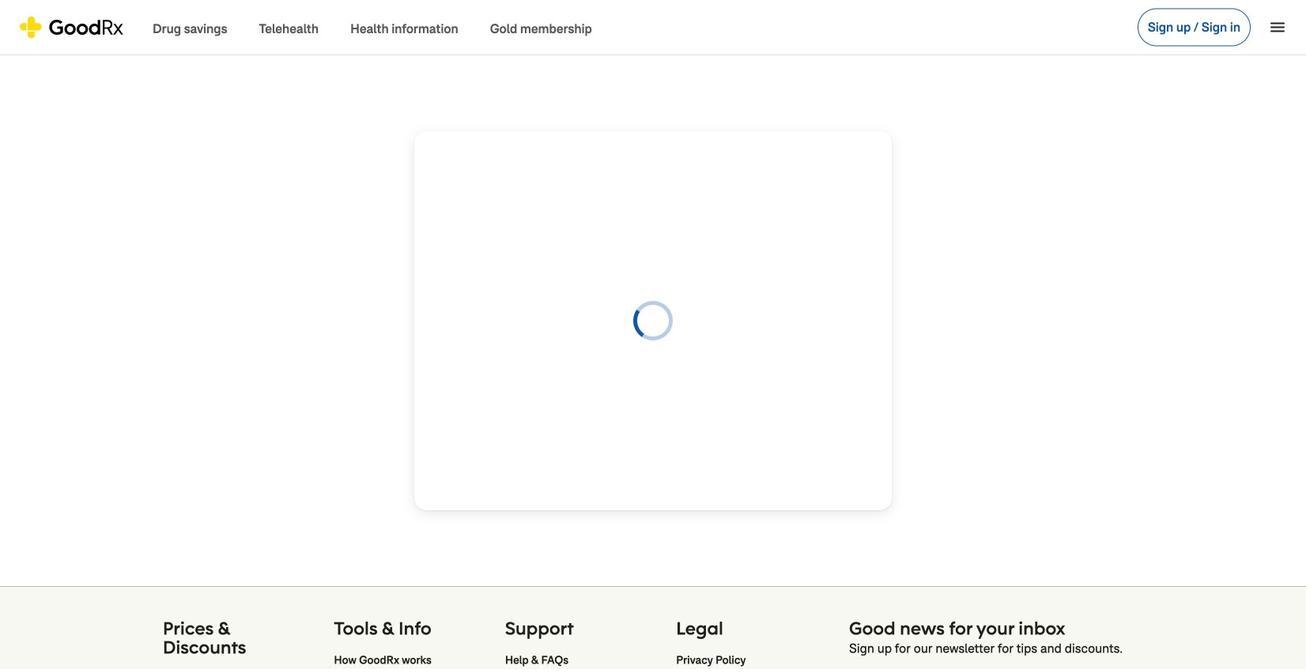 Task type: describe. For each thing, give the bounding box(es) containing it.
2 navigation from the left
[[505, 619, 658, 670]]

verification code, digit 2 number field
[[612, 283, 650, 327]]

verification code, digit 5 number field
[[745, 283, 783, 327]]

verification code, digit 3 number field
[[656, 283, 694, 327]]



Task type: locate. For each thing, give the bounding box(es) containing it.
1 horizontal spatial navigation
[[505, 619, 658, 670]]

verification code, digit 1 number field
[[568, 283, 606, 327]]

0 horizontal spatial navigation
[[334, 619, 487, 670]]

goodrx yellow cross logo image
[[19, 16, 124, 38]]

1 navigation from the left
[[334, 619, 487, 670]]

dialog
[[0, 0, 1306, 670]]

3 navigation from the left
[[676, 619, 830, 670]]

navigation
[[334, 619, 487, 670], [505, 619, 658, 670], [676, 619, 830, 670]]

2 horizontal spatial navigation
[[676, 619, 830, 670]]

verification code, digit 4 number field
[[701, 283, 738, 327]]

verification code, digit 0 number field
[[523, 283, 561, 327]]



Task type: vqa. For each thing, say whether or not it's contained in the screenshot.
Benefits
no



